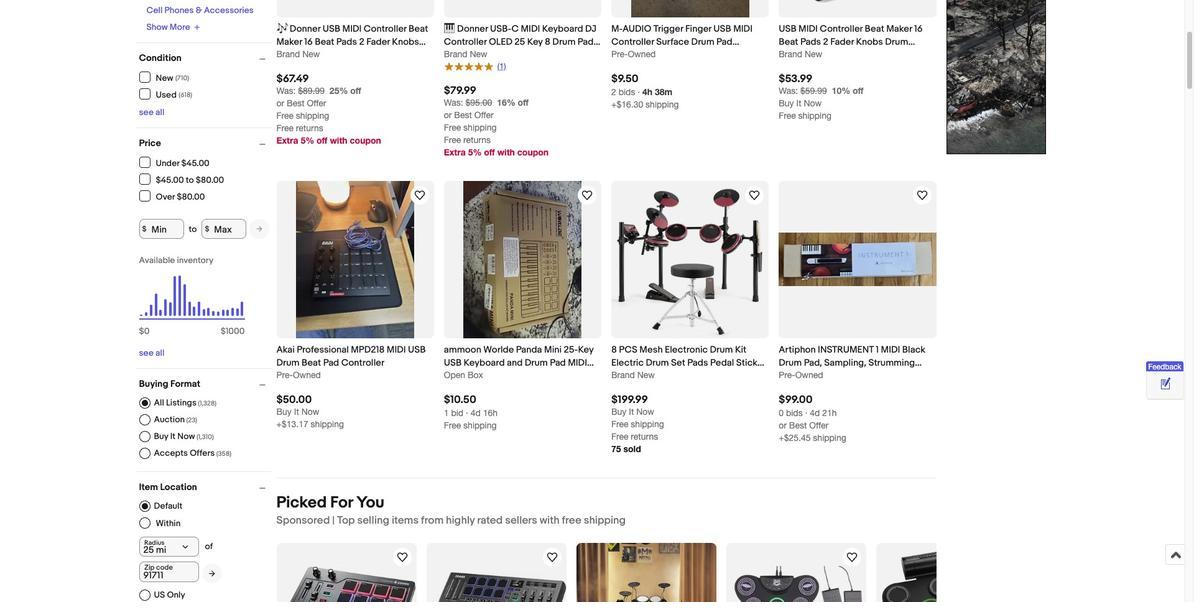 Task type: vqa. For each thing, say whether or not it's contained in the screenshot.


Task type: describe. For each thing, give the bounding box(es) containing it.
midi inside "m-audio trigger finger usb midi controller surface drum pad (ytp019577)"
[[734, 23, 753, 35]]

was: for $53.99
[[779, 86, 798, 96]]

|
[[332, 515, 335, 527]]

it inside $50.00 buy it now +$13.17 shipping
[[294, 407, 299, 417]]

$ up buying format dropdown button
[[221, 326, 226, 337]]

Maximum Value in $ text field
[[202, 219, 247, 239]]

25-
[[564, 344, 578, 356]]

off for $79.99
[[518, 97, 529, 108]]

new for $199.99
[[637, 370, 655, 380]]

new up used at the top left
[[156, 72, 173, 83]]

show more button
[[147, 21, 200, 32]]

see for condition
[[139, 107, 154, 118]]

new up (1) link
[[470, 49, 488, 59]]

best inside $99.00 0 bids · 4d 21h or best offer +$25.45 shipping
[[789, 421, 807, 431]]

controller inside "m-audio trigger finger usb midi controller surface drum pad (ytp019577)"
[[612, 36, 654, 48]]

38m
[[655, 87, 673, 97]]

off down $89.99
[[317, 135, 328, 146]]

now down (23) items text box
[[177, 431, 195, 442]]

apply within filter image
[[209, 570, 215, 578]]

pre- inside akai professional mpd218 midi usb drum beat pad controller pre-owned
[[277, 370, 293, 380]]

free inside $10.50 1 bid · 4d 16h free shipping
[[444, 421, 461, 431]]

4d for $99.00
[[810, 408, 820, 418]]

donner for controller
[[457, 23, 488, 35]]

0 vertical spatial $45.00
[[181, 158, 210, 168]]

oled
[[489, 36, 513, 48]]

$50.00
[[277, 394, 312, 406]]

best for $67.49
[[287, 99, 305, 109]]

16 inside 'usb midi controller beat maker 16 beat pads 2 fader knobs drum machine'
[[914, 23, 923, 35]]

m-
[[612, 23, 623, 35]]

16 inside 🎶 donner usb midi controller beat maker 16 beat pads 2 fader knobs drum machine
[[304, 36, 313, 48]]

over $80.00
[[156, 191, 205, 202]]

$ up available
[[142, 224, 147, 234]]

pad inside akai professional mpd218 midi usb drum beat pad controller pre-owned
[[323, 357, 339, 369]]

pads inside 8 pcs mesh electronic drum kit electric drum set pads pedal stick stool usb midi
[[688, 357, 708, 369]]

electric
[[612, 357, 644, 369]]

pad inside "m-audio trigger finger usb midi controller surface drum pad (ytp019577)"
[[717, 36, 733, 48]]

stick
[[736, 357, 758, 369]]

midi inside akai professional mpd218 midi usb drum beat pad controller pre-owned
[[387, 344, 406, 356]]

new for $53.99
[[805, 49, 823, 59]]

touch
[[444, 49, 469, 61]]

highly
[[446, 515, 475, 527]]

controller inside 'usb midi controller beat maker 16 beat pads 2 fader knobs drum machine'
[[820, 23, 863, 35]]

portable electronic drum 9 pad & 2 pedals sticks set beginner kids midi speakers image
[[726, 566, 866, 602]]

pads inside 🎶 donner usb midi controller beat maker 16 beat pads 2 fader knobs drum machine
[[336, 36, 357, 48]]

4h
[[643, 87, 653, 97]]

drum inside akai professional mpd218 midi usb drum beat pad controller pre-owned
[[277, 357, 300, 369]]

c
[[512, 23, 519, 35]]

10%
[[832, 85, 851, 96]]

buying format
[[139, 378, 200, 390]]

🎹
[[444, 23, 455, 35]]

mini
[[544, 344, 562, 356]]

surface
[[656, 36, 689, 48]]

midi inside ammoon worlde panda mini 25-key usb keyboard and drum pad midi controller
[[568, 357, 587, 369]]

it up the accepts
[[170, 431, 176, 442]]

$10.50 1 bid · 4d 16h free shipping
[[444, 394, 498, 431]]

16%
[[497, 97, 516, 108]]

usb midi controller beat maker 16 beat pads 2 fader knobs drum machine heading
[[779, 23, 923, 61]]

off down $95.00
[[484, 147, 495, 157]]

artiphon instrument 1 midi black drum pad, sampling, strumming (working) heading
[[779, 344, 926, 382]]

items
[[392, 515, 419, 527]]

open box
[[444, 370, 483, 380]]

price button
[[139, 137, 271, 149]]

usb midi controller beat maker 16 beat pads 2 fader knobs drum machine image
[[779, 0, 937, 2]]

off for $67.49
[[350, 85, 361, 96]]

more
[[170, 22, 190, 32]]

picked
[[277, 493, 327, 513]]

best for $79.99
[[454, 110, 472, 120]]

(358)
[[216, 450, 231, 458]]

box
[[468, 370, 483, 380]]

· inside $99.00 0 bids · 4d 21h or best offer +$25.45 shipping
[[805, 408, 808, 418]]

now inside $199.99 buy it now free shipping free returns 75 sold
[[637, 407, 654, 417]]

with for $79.99
[[497, 147, 515, 157]]

only
[[167, 590, 185, 600]]

1 vertical spatial $80.00
[[177, 191, 205, 202]]

maker inside 'usb midi controller beat maker 16 beat pads 2 fader knobs drum machine'
[[887, 23, 912, 35]]

auction
[[154, 414, 185, 425]]

bids for $99.00
[[786, 408, 803, 418]]

ammoon worlde panda mini 25-key usb keyboard and drum pad midi controller
[[444, 344, 594, 382]]

(1,328)
[[198, 399, 217, 407]]

electronic
[[665, 344, 708, 356]]

watch akai professional mpd218 midi usb drum beat pad controller image
[[412, 188, 427, 203]]

controller inside 🎶 donner usb midi controller beat maker 16 beat pads 2 fader knobs drum machine
[[364, 23, 407, 35]]

+$16.30
[[612, 100, 643, 110]]

item location button
[[139, 481, 271, 493]]

or inside $99.00 0 bids · 4d 21h or best offer +$25.45 shipping
[[779, 421, 787, 431]]

· for $10.50
[[466, 408, 468, 418]]

shipping inside $67.49 was: $89.99 25% off or best offer free shipping free returns extra 5% off with coupon
[[296, 111, 329, 121]]

see all button for condition
[[139, 107, 164, 118]]

m-audio trigger finger usb midi controller surface drum pad (ytp019577) image
[[631, 0, 749, 18]]

returns for $67.49
[[296, 123, 323, 133]]

artiphon instrument 1 midi black drum pad, sampling, strumming (working)
[[779, 344, 926, 382]]

shipping inside $99.00 0 bids · 4d 21h or best offer +$25.45 shipping
[[813, 433, 847, 443]]

buy it now (1,310)
[[154, 431, 214, 442]]

item
[[139, 481, 158, 493]]

with inside picked for you sponsored | top selling items from highly rated sellers with free shipping
[[540, 515, 560, 527]]

1000
[[226, 326, 245, 337]]

shipping inside $79.99 was: $95.00 16% off or best offer free shipping free returns extra 5% off with coupon
[[464, 122, 497, 132]]

drum up pedal
[[710, 344, 733, 356]]

5% for $79.99
[[468, 147, 482, 157]]

1 inside $10.50 1 bid · 4d 16h free shipping
[[444, 408, 449, 418]]

controller inside '🎹 donner usb-c midi keyboard dj controller oled 25 key 8 drum pads touch bar'
[[444, 36, 487, 48]]

akai professional mpd218 midi usb drum beat pad controller heading
[[277, 344, 426, 369]]

$79.99
[[444, 84, 477, 97]]

m-audio trigger finger usb midi controller surface drum pad (ytp019577)
[[612, 23, 753, 61]]

pad inside ammoon worlde panda mini 25-key usb keyboard and drum pad midi controller
[[550, 357, 566, 369]]

shipping inside $53.99 was: $59.99 10% off buy it now free shipping
[[799, 111, 832, 121]]

returns inside $199.99 buy it now free shipping free returns 75 sold
[[631, 432, 658, 442]]

see all button for price
[[139, 348, 164, 358]]

under $45.00
[[156, 158, 210, 168]]

show
[[147, 22, 168, 32]]

listings
[[166, 398, 197, 408]]

usb inside 'usb midi controller beat maker 16 beat pads 2 fader knobs drum machine'
[[779, 23, 797, 35]]

it inside $199.99 buy it now free shipping free returns 75 sold
[[629, 407, 634, 417]]

$67.49
[[277, 73, 309, 85]]

key inside ammoon worlde panda mini 25-key usb keyboard and drum pad midi controller
[[578, 344, 594, 356]]

1 inside artiphon instrument 1 midi black drum pad, sampling, strumming (working)
[[876, 344, 879, 356]]

2 inside 🎶 donner usb midi controller beat maker 16 beat pads 2 fader knobs drum machine
[[359, 36, 364, 48]]

$199.99
[[612, 394, 648, 406]]

midi inside '🎹 donner usb-c midi keyboard dj controller oled 25 key 8 drum pads touch bar'
[[521, 23, 540, 35]]

brand for $53.99
[[779, 49, 803, 59]]

show more
[[147, 22, 190, 32]]

usb-
[[490, 23, 512, 35]]

$59.99
[[801, 86, 827, 96]]

 (23) Items text field
[[185, 416, 197, 424]]

all listings (1,328)
[[154, 398, 217, 408]]

black
[[903, 344, 926, 356]]

watch 8 pcs mesh electronic drum kit electric drum set pads pedal stick stool usb midi image
[[747, 188, 762, 203]]

drum inside '🎹 donner usb-c midi keyboard dj controller oled 25 key 8 drum pads touch bar'
[[553, 36, 576, 48]]

0 for $
[[144, 326, 150, 337]]

$45.00 to $80.00
[[156, 174, 224, 185]]

brand new up (1) link
[[444, 49, 488, 59]]

🥁 donner electronic 7 pads digital electric drum pads usb roll up drum silicone image
[[876, 543, 1016, 602]]

us
[[154, 590, 165, 600]]

it inside $53.99 was: $59.99 10% off buy it now free shipping
[[797, 99, 802, 109]]

buying format button
[[139, 378, 271, 390]]

 (1,328) Items text field
[[197, 399, 217, 407]]

ammoon
[[444, 344, 481, 356]]

$50.00 buy it now +$13.17 shipping
[[277, 394, 344, 429]]

free inside $53.99 was: $59.99 10% off buy it now free shipping
[[779, 111, 796, 121]]

watch artiphon instrument 1 midi black drum pad, sampling, strumming (working) image
[[915, 188, 930, 203]]

midi inside 8 pcs mesh electronic drum kit electric drum set pads pedal stick stool usb midi
[[655, 370, 675, 382]]

offer for $67.49
[[307, 99, 326, 109]]

drum inside 🎶 donner usb midi controller beat maker 16 beat pads 2 fader knobs drum machine
[[277, 49, 300, 61]]

(618)
[[179, 91, 192, 99]]

within
[[156, 518, 181, 528]]

fader inside 'usb midi controller beat maker 16 beat pads 2 fader knobs drum machine'
[[831, 36, 854, 48]]

usb midi controller beat maker 16 beat pads 2 fader knobs drum machine
[[779, 23, 923, 61]]

brand up (1) link
[[444, 49, 468, 59]]

beat inside akai professional mpd218 midi usb drum beat pad controller pre-owned
[[302, 357, 321, 369]]

16h
[[483, 408, 498, 418]]

&
[[196, 5, 202, 15]]

drum inside ammoon worlde panda mini 25-key usb keyboard and drum pad midi controller
[[525, 357, 548, 369]]

or for $67.49
[[277, 99, 284, 109]]

2 inside $9.50 2 bids · 4h 38m +$16.30 shipping
[[612, 87, 616, 97]]

finger
[[685, 23, 712, 35]]

8 pcs mesh electronic drum kit electric drum set pads pedal stick stool usb midi link
[[612, 343, 769, 382]]

akai professional mpd218 midi usb drum beat pad controller pre-owned
[[277, 344, 426, 380]]

maker inside 🎶 donner usb midi controller beat maker 16 beat pads 2 fader knobs drum machine
[[277, 36, 302, 48]]

available inventory
[[139, 255, 214, 266]]

(23)
[[186, 416, 197, 424]]

8 inside 8 pcs mesh electronic drum kit electric drum set pads pedal stick stool usb midi
[[612, 344, 617, 356]]

usb inside akai professional mpd218 midi usb drum beat pad controller pre-owned
[[408, 344, 426, 356]]

fader inside 🎶 donner usb midi controller beat maker 16 beat pads 2 fader knobs drum machine
[[367, 36, 390, 48]]

$99.00
[[779, 394, 813, 406]]

pedal
[[710, 357, 734, 369]]

pre- for $9.50
[[612, 49, 628, 59]]

🎹 donner usb-c midi keyboard dj controller oled 25 key 8 drum pads touch bar link
[[444, 23, 602, 61]]

$95.00
[[466, 98, 492, 108]]

strumming
[[869, 357, 915, 369]]

knobs inside 'usb midi controller beat maker 16 beat pads 2 fader knobs drum machine'
[[856, 36, 883, 48]]

condition button
[[139, 52, 271, 64]]

watch 🎹 donner usb-c midi keyboard dj controller oled 25 key 8 drum pads touch bar image
[[545, 550, 560, 565]]

pads inside 'usb midi controller beat maker 16 beat pads 2 fader knobs drum machine'
[[801, 36, 821, 48]]



Task type: locate. For each thing, give the bounding box(es) containing it.
was: inside $79.99 was: $95.00 16% off or best offer free shipping free returns extra 5% off with coupon
[[444, 98, 463, 108]]

2 horizontal spatial owned
[[795, 370, 823, 380]]

location
[[160, 481, 197, 493]]

offer down $89.99
[[307, 99, 326, 109]]

75
[[612, 444, 621, 454]]

2 horizontal spatial with
[[540, 515, 560, 527]]

usb up $53.99
[[779, 23, 797, 35]]

 (1,310) Items text field
[[195, 433, 214, 441]]

price
[[139, 137, 161, 149]]

2 4d from the left
[[810, 408, 820, 418]]

owned down audio
[[628, 49, 656, 59]]

usb inside ammoon worlde panda mini 25-key usb keyboard and drum pad midi controller
[[444, 357, 462, 369]]

0 vertical spatial $80.00
[[196, 174, 224, 185]]

all
[[156, 107, 164, 118], [156, 348, 164, 358]]

with inside $67.49 was: $89.99 25% off or best offer free shipping free returns extra 5% off with coupon
[[330, 135, 348, 146]]

returns
[[296, 123, 323, 133], [464, 135, 491, 145], [631, 432, 658, 442]]

keyboard up box
[[464, 357, 505, 369]]

2 knobs from the left
[[856, 36, 883, 48]]

bar
[[472, 49, 486, 61]]

controller inside ammoon worlde panda mini 25-key usb keyboard and drum pad midi controller
[[444, 370, 487, 382]]

buy up the +$13.17
[[277, 407, 292, 417]]

new up the $67.49
[[302, 49, 320, 59]]

$ 1000
[[221, 326, 245, 337]]

it down $59.99
[[797, 99, 802, 109]]

0 horizontal spatial maker
[[277, 36, 302, 48]]

(710)
[[175, 74, 189, 82]]

midi inside artiphon instrument 1 midi black drum pad, sampling, strumming (working)
[[881, 344, 900, 356]]

1 vertical spatial maker
[[277, 36, 302, 48]]

pre- for $99.00
[[779, 370, 795, 380]]

for
[[330, 493, 353, 513]]

shipping inside $50.00 buy it now +$13.17 shipping
[[311, 419, 344, 429]]

$45.00 up $45.00 to $80.00
[[181, 158, 210, 168]]

returns down $95.00
[[464, 135, 491, 145]]

offer for $79.99
[[474, 110, 494, 120]]

to down under $45.00
[[186, 174, 194, 185]]

pads
[[336, 36, 357, 48], [578, 36, 598, 48], [801, 36, 821, 48], [688, 357, 708, 369]]

midi inside 🎶 donner usb midi controller beat maker 16 beat pads 2 fader knobs drum machine
[[342, 23, 362, 35]]

0 vertical spatial with
[[330, 135, 348, 146]]

artiphon
[[779, 344, 816, 356]]

1 vertical spatial all
[[156, 348, 164, 358]]

instrument
[[818, 344, 874, 356]]

pad down professional
[[323, 357, 339, 369]]

top
[[337, 515, 355, 527]]

1 up strumming
[[876, 344, 879, 356]]

buy down $53.99
[[779, 99, 794, 109]]

brand up the $67.49
[[277, 49, 300, 59]]

off right 16%
[[518, 97, 529, 108]]

brand new for $199.99
[[612, 370, 655, 380]]

1 horizontal spatial pad
[[550, 357, 566, 369]]

2 vertical spatial offer
[[809, 421, 829, 431]]

best inside $67.49 was: $89.99 25% off or best offer free shipping free returns extra 5% off with coupon
[[287, 99, 305, 109]]

0 horizontal spatial machine
[[302, 49, 338, 61]]

2
[[359, 36, 364, 48], [823, 36, 829, 48], [612, 87, 616, 97]]

Minimum Value in $ text field
[[139, 219, 184, 239]]

returns inside $79.99 was: $95.00 16% off or best offer free shipping free returns extra 5% off with coupon
[[464, 135, 491, 145]]

2 donner from the left
[[457, 23, 488, 35]]

1 left the bid
[[444, 408, 449, 418]]

with for $67.49
[[330, 135, 348, 146]]

extra for $79.99
[[444, 147, 466, 157]]

0 horizontal spatial 16
[[304, 36, 313, 48]]

0 vertical spatial to
[[186, 174, 194, 185]]

keyboard inside '🎹 donner usb-c midi keyboard dj controller oled 25 key 8 drum pads touch bar'
[[542, 23, 583, 35]]

1 vertical spatial 5%
[[468, 147, 482, 157]]

brand for $199.99
[[612, 370, 635, 380]]

bids for $9.50
[[619, 87, 635, 97]]

picked for you sponsored | top selling items from highly rated sellers with free shipping
[[277, 493, 626, 527]]

(1) link
[[444, 61, 506, 71]]

you
[[356, 493, 384, 513]]

see down $ 0
[[139, 348, 154, 358]]

donner for 16
[[290, 23, 321, 35]]

🎶 donner usb midi controller beat maker 16 beat pads 2 fader knobs drum machine image
[[277, 567, 416, 602]]

machine inside 🎶 donner usb midi controller beat maker 16 beat pads 2 fader knobs drum machine
[[302, 49, 338, 61]]

pre-owned down audio
[[612, 49, 656, 59]]

professional
[[297, 344, 349, 356]]

0 horizontal spatial keyboard
[[464, 357, 505, 369]]

0 vertical spatial pre-owned
[[612, 49, 656, 59]]

buy
[[779, 99, 794, 109], [277, 407, 292, 417], [612, 407, 627, 417], [154, 431, 168, 442]]

now down $59.99
[[804, 99, 822, 109]]

buy down $199.99
[[612, 407, 627, 417]]

1 horizontal spatial ·
[[638, 87, 640, 97]]

or down the $67.49
[[277, 99, 284, 109]]

to right minimum value in $ text box
[[189, 224, 197, 234]]

was: inside $53.99 was: $59.99 10% off buy it now free shipping
[[779, 86, 798, 96]]

open
[[444, 370, 465, 380]]

brand new up the $67.49
[[277, 49, 320, 59]]

drum down the mesh
[[646, 357, 669, 369]]

0 horizontal spatial pre-owned
[[612, 49, 656, 59]]

or inside $67.49 was: $89.99 25% off or best offer free shipping free returns extra 5% off with coupon
[[277, 99, 284, 109]]

0 vertical spatial or
[[277, 99, 284, 109]]

knobs inside 🎶 donner usb midi controller beat maker 16 beat pads 2 fader knobs drum machine
[[392, 36, 419, 48]]

1 see all button from the top
[[139, 107, 164, 118]]

and
[[507, 357, 523, 369]]

5% inside $79.99 was: $95.00 16% off or best offer free shipping free returns extra 5% off with coupon
[[468, 147, 482, 157]]

1 vertical spatial see all button
[[139, 348, 164, 358]]

brand new up $53.99
[[779, 49, 823, 59]]

shipping down 21h
[[813, 433, 847, 443]]

shipping down $59.99
[[799, 111, 832, 121]]

maker
[[887, 23, 912, 35], [277, 36, 302, 48]]

was: for $67.49
[[277, 86, 296, 96]]

0 vertical spatial 1
[[876, 344, 879, 356]]

2 fader from the left
[[831, 36, 854, 48]]

cell phones & accessories link
[[147, 5, 254, 15]]

pcs
[[619, 344, 638, 356]]

buy inside $199.99 buy it now free shipping free returns 75 sold
[[612, 407, 627, 417]]

bids inside $99.00 0 bids · 4d 21h or best offer +$25.45 shipping
[[786, 408, 803, 418]]

2 horizontal spatial pad
[[717, 36, 733, 48]]

1 horizontal spatial returns
[[464, 135, 491, 145]]

shipping right the +$13.17
[[311, 419, 344, 429]]

0 horizontal spatial pad
[[323, 357, 339, 369]]

buying
[[139, 378, 168, 390]]

returns for $79.99
[[464, 135, 491, 145]]

$80.00 down under $45.00
[[196, 174, 224, 185]]

watch 🎶 donner usb midi controller beat maker 16 beat pads 2 fader knobs drum machine image
[[395, 550, 410, 565]]

1 see from the top
[[139, 107, 154, 118]]

usb inside 🎶 donner usb midi controller beat maker 16 beat pads 2 fader knobs drum machine
[[323, 23, 340, 35]]

sampling,
[[824, 357, 867, 369]]

pre-
[[612, 49, 628, 59], [277, 370, 293, 380], [779, 370, 795, 380]]

owned inside akai professional mpd218 midi usb drum beat pad controller pre-owned
[[293, 370, 321, 380]]

brand new
[[277, 49, 320, 59], [444, 49, 488, 59], [779, 49, 823, 59], [612, 370, 655, 380]]

0 inside $99.00 0 bids · 4d 21h or best offer +$25.45 shipping
[[779, 408, 784, 418]]

inventory
[[177, 255, 214, 266]]

(ytp019577)
[[612, 49, 664, 61]]

0 up buying
[[144, 326, 150, 337]]

pre-owned
[[612, 49, 656, 59], [779, 370, 823, 380]]

2 horizontal spatial offer
[[809, 421, 829, 431]]

with down 25%
[[330, 135, 348, 146]]

selling
[[357, 515, 389, 527]]

or
[[277, 99, 284, 109], [444, 110, 452, 120], [779, 421, 787, 431]]

or up +$25.45 at the right bottom of the page
[[779, 421, 787, 431]]

ammoon worlde panda mini 25-key usb keyboard and drum pad midi controller image
[[464, 181, 582, 338]]

advertisement region
[[947, 0, 1046, 154]]

us only
[[154, 590, 185, 600]]

key inside '🎹 donner usb-c midi keyboard dj controller oled 25 key 8 drum pads touch bar'
[[527, 36, 543, 48]]

shipping up sold
[[631, 419, 664, 429]]

2 horizontal spatial returns
[[631, 432, 658, 442]]

extra down $89.99
[[277, 135, 298, 146]]

0 vertical spatial coupon
[[350, 135, 381, 146]]

drum inside artiphon instrument 1 midi black drum pad, sampling, strumming (working)
[[779, 357, 802, 369]]

0 vertical spatial 8
[[545, 36, 551, 48]]

best down $89.99
[[287, 99, 305, 109]]

1 machine from the left
[[302, 49, 338, 61]]

2 see all button from the top
[[139, 348, 164, 358]]

4d left 16h
[[471, 408, 481, 418]]

controller
[[364, 23, 407, 35], [820, 23, 863, 35], [444, 36, 487, 48], [612, 36, 654, 48], [341, 357, 385, 369], [444, 370, 487, 382]]

1 horizontal spatial pre-owned
[[779, 370, 823, 380]]

phones
[[165, 5, 194, 15]]

2 vertical spatial or
[[779, 421, 787, 431]]

shipping down $89.99
[[296, 111, 329, 121]]

with down 16%
[[497, 147, 515, 157]]

drum down akai
[[277, 357, 300, 369]]

1 horizontal spatial 1
[[876, 344, 879, 356]]

see for price
[[139, 348, 154, 358]]

machine up the $67.49
[[302, 49, 338, 61]]

1 4d from the left
[[471, 408, 481, 418]]

new up $53.99
[[805, 49, 823, 59]]

1 vertical spatial best
[[454, 110, 472, 120]]

maker down usb midi controller beat maker 16 beat pads 2 fader knobs drum machine image on the right top of the page
[[887, 23, 912, 35]]

0 horizontal spatial 8
[[545, 36, 551, 48]]

1 horizontal spatial coupon
[[517, 147, 549, 157]]

0 horizontal spatial with
[[330, 135, 348, 146]]

usb inside "m-audio trigger finger usb midi controller surface drum pad (ytp019577)"
[[714, 23, 731, 35]]

1 vertical spatial bids
[[786, 408, 803, 418]]

$45.00 to $80.00 link
[[139, 174, 225, 185]]

1 vertical spatial coupon
[[517, 147, 549, 157]]

new for $67.49
[[302, 49, 320, 59]]

1 horizontal spatial bids
[[786, 408, 803, 418]]

shipping inside picked for you sponsored | top selling items from highly rated sellers with free shipping
[[584, 515, 626, 527]]

see all button down $ 0
[[139, 348, 164, 358]]

🎹 donner usb-c midi keyboard dj controller oled 25 key 8 drum pads touch bar image
[[426, 572, 566, 602]]

🎶 donner usb midi controller beat maker 16 beat pads 2 fader knobs drum machine
[[277, 23, 428, 61]]

4d inside $10.50 1 bid · 4d 16h free shipping
[[471, 408, 481, 418]]

0 horizontal spatial best
[[287, 99, 305, 109]]

0 horizontal spatial owned
[[293, 370, 321, 380]]

pad down m-audio trigger finger usb midi controller surface drum pad (ytp019577) "image"
[[717, 36, 733, 48]]

keyboard inside ammoon worlde panda mini 25-key usb keyboard and drum pad midi controller
[[464, 357, 505, 369]]

returns up sold
[[631, 432, 658, 442]]

· down $99.00 on the bottom of page
[[805, 408, 808, 418]]

watch ammoon worlde panda mini 25-key usb keyboard and drum pad midi controller image
[[580, 188, 595, 203]]

21h
[[823, 408, 837, 418]]

2 all from the top
[[156, 348, 164, 358]]

1 horizontal spatial owned
[[628, 49, 656, 59]]

1 horizontal spatial fader
[[831, 36, 854, 48]]

now down $199.99
[[637, 407, 654, 417]]

pads up $53.99
[[801, 36, 821, 48]]

· right the bid
[[466, 408, 468, 418]]

1 vertical spatial 8
[[612, 344, 617, 356]]

0 horizontal spatial ·
[[466, 408, 468, 418]]

all for condition
[[156, 107, 164, 118]]

2 vertical spatial best
[[789, 421, 807, 431]]

4d left 21h
[[810, 408, 820, 418]]

8 right '25'
[[545, 36, 551, 48]]

off
[[350, 85, 361, 96], [853, 85, 864, 96], [518, 97, 529, 108], [317, 135, 328, 146], [484, 147, 495, 157]]

1 see all from the top
[[139, 107, 164, 118]]

new (710)
[[156, 72, 189, 83]]

shipping inside $10.50 1 bid · 4d 16h free shipping
[[464, 421, 497, 431]]

1 vertical spatial 16
[[304, 36, 313, 48]]

offers
[[190, 448, 215, 458]]

key right the mini
[[578, 344, 594, 356]]

2 horizontal spatial pre-
[[779, 370, 795, 380]]

1 horizontal spatial 2
[[612, 87, 616, 97]]

see all down used at the top left
[[139, 107, 164, 118]]

0 horizontal spatial 2
[[359, 36, 364, 48]]

0 horizontal spatial donner
[[290, 23, 321, 35]]

returns inside $67.49 was: $89.99 25% off or best offer free shipping free returns extra 5% off with coupon
[[296, 123, 323, 133]]

drum down finger
[[691, 36, 715, 48]]

bids down $99.00 on the bottom of page
[[786, 408, 803, 418]]

cell
[[147, 5, 163, 15]]

$ up buying
[[139, 326, 144, 337]]

0 horizontal spatial coupon
[[350, 135, 381, 146]]

ammoon worlde panda mini 25-key usb keyboard and drum pad midi controller heading
[[444, 344, 594, 382]]

0 vertical spatial extra
[[277, 135, 298, 146]]

shipping inside $9.50 2 bids · 4h 38m +$16.30 shipping
[[646, 100, 679, 110]]

artiphon instrument 1 midi black drum pad, sampling, strumming (working) image
[[779, 233, 937, 286]]

0 horizontal spatial 1
[[444, 408, 449, 418]]

brand new for $67.49
[[277, 49, 320, 59]]

now
[[804, 99, 822, 109], [302, 407, 319, 417], [637, 407, 654, 417], [177, 431, 195, 442]]

1 vertical spatial or
[[444, 110, 452, 120]]

0 vertical spatial bids
[[619, 87, 635, 97]]

owned for $99.00
[[795, 370, 823, 380]]

1 horizontal spatial knobs
[[856, 36, 883, 48]]

0 vertical spatial see all button
[[139, 107, 164, 118]]

1 horizontal spatial 16
[[914, 23, 923, 35]]

machine inside 'usb midi controller beat maker 16 beat pads 2 fader knobs drum machine'
[[779, 49, 815, 61]]

pre- down m-
[[612, 49, 628, 59]]

now inside $53.99 was: $59.99 10% off buy it now free shipping
[[804, 99, 822, 109]]

None text field
[[277, 86, 325, 96], [779, 86, 827, 96], [444, 98, 492, 108], [139, 562, 199, 582], [277, 86, 325, 96], [779, 86, 827, 96], [444, 98, 492, 108], [139, 562, 199, 582]]

donner
[[290, 23, 321, 35], [457, 23, 488, 35]]

$ 0
[[139, 326, 150, 337]]

5% down $95.00
[[468, 147, 482, 157]]

offer inside $99.00 0 bids · 4d 21h or best offer +$25.45 shipping
[[809, 421, 829, 431]]

4d for $10.50
[[471, 408, 481, 418]]

drum inside "m-audio trigger finger usb midi controller surface drum pad (ytp019577)"
[[691, 36, 715, 48]]

🎹 donner usb-c midi keyboard dj controller oled 25 key 8 drum pads touch bar heading
[[444, 23, 601, 61]]

see up price on the left of the page
[[139, 107, 154, 118]]

pads down dj
[[578, 36, 598, 48]]

shipping down $95.00
[[464, 122, 497, 132]]

2 vertical spatial returns
[[631, 432, 658, 442]]

1 vertical spatial $45.00
[[156, 174, 184, 185]]

drum down artiphon
[[779, 357, 802, 369]]

2 horizontal spatial or
[[779, 421, 787, 431]]

usb right finger
[[714, 23, 731, 35]]

pre-owned for $99.00
[[779, 370, 823, 380]]

controller inside akai professional mpd218 midi usb drum beat pad controller pre-owned
[[341, 357, 385, 369]]

off for $53.99
[[853, 85, 864, 96]]

donner inside '🎹 donner usb-c midi keyboard dj controller oled 25 key 8 drum pads touch bar'
[[457, 23, 488, 35]]

machine up $53.99
[[779, 49, 815, 61]]

used (618)
[[156, 89, 192, 100]]

5%
[[301, 135, 314, 146], [468, 147, 482, 157]]

🎶 donner usb midi controller beat maker 16 beat pads 2 fader knobs drum machine heading
[[277, 23, 428, 61]]

0 horizontal spatial offer
[[307, 99, 326, 109]]

0 for $99.00
[[779, 408, 784, 418]]

0 vertical spatial 5%
[[301, 135, 314, 146]]

1 horizontal spatial offer
[[474, 110, 494, 120]]

0 horizontal spatial 5%
[[301, 135, 314, 146]]

5% for $67.49
[[301, 135, 314, 146]]

1 vertical spatial see all
[[139, 348, 164, 358]]

with inside $79.99 was: $95.00 16% off or best offer free shipping free returns extra 5% off with coupon
[[497, 147, 515, 157]]

1 horizontal spatial or
[[444, 110, 452, 120]]

buy inside $53.99 was: $59.99 10% off buy it now free shipping
[[779, 99, 794, 109]]

usb left ammoon
[[408, 344, 426, 356]]

2 horizontal spatial was:
[[779, 86, 798, 96]]

usb inside 8 pcs mesh electronic drum kit electric drum set pads pedal stick stool usb midi
[[636, 370, 653, 382]]

2 see all from the top
[[139, 348, 164, 358]]

1 donner from the left
[[290, 23, 321, 35]]

1 vertical spatial with
[[497, 147, 515, 157]]

midi
[[342, 23, 362, 35], [521, 23, 540, 35], [734, 23, 753, 35], [799, 23, 818, 35], [387, 344, 406, 356], [881, 344, 900, 356], [568, 357, 587, 369], [655, 370, 675, 382]]

🎶
[[277, 23, 288, 35]]

$45.00
[[181, 158, 210, 168], [156, 174, 184, 185]]

default
[[154, 501, 182, 511]]

keyboard left dj
[[542, 23, 583, 35]]

shipping inside $199.99 buy it now free shipping free returns 75 sold
[[631, 419, 664, 429]]

shipping
[[646, 100, 679, 110], [296, 111, 329, 121], [799, 111, 832, 121], [464, 122, 497, 132], [311, 419, 344, 429], [631, 419, 664, 429], [464, 421, 497, 431], [813, 433, 847, 443], [584, 515, 626, 527]]

0 horizontal spatial bids
[[619, 87, 635, 97]]

2 horizontal spatial best
[[789, 421, 807, 431]]

off inside $53.99 was: $59.99 10% off buy it now free shipping
[[853, 85, 864, 96]]

coupon inside $67.49 was: $89.99 25% off or best offer free shipping free returns extra 5% off with coupon
[[350, 135, 381, 146]]

drum
[[553, 36, 576, 48], [691, 36, 715, 48], [885, 36, 909, 48], [277, 49, 300, 61], [710, 344, 733, 356], [277, 357, 300, 369], [525, 357, 548, 369], [646, 357, 669, 369], [779, 357, 802, 369]]

machine
[[302, 49, 338, 61], [779, 49, 815, 61]]

8 inside '🎹 donner usb-c midi keyboard dj controller oled 25 key 8 drum pads touch bar'
[[545, 36, 551, 48]]

m-audio trigger finger usb midi controller surface drum pad (ytp019577) heading
[[612, 23, 753, 61]]

drum inside 'usb midi controller beat maker 16 beat pads 2 fader knobs drum machine'
[[885, 36, 909, 48]]

usb up open
[[444, 357, 462, 369]]

$ up inventory
[[205, 224, 209, 234]]

it down $50.00
[[294, 407, 299, 417]]

1 all from the top
[[156, 107, 164, 118]]

m-audio trigger finger usb midi controller surface drum pad (ytp019577) link
[[612, 23, 769, 61]]

pre-owned for $9.50
[[612, 49, 656, 59]]

owned for $9.50
[[628, 49, 656, 59]]

brand for $67.49
[[277, 49, 300, 59]]

watch portable electronic drum 9 pad & 2 pedals sticks set beginner kids midi speakers image
[[844, 550, 859, 565]]

0 vertical spatial 0
[[144, 326, 150, 337]]

all down used at the top left
[[156, 107, 164, 118]]

1 vertical spatial extra
[[444, 147, 466, 157]]

donner inside 🎶 donner usb midi controller beat maker 16 beat pads 2 fader knobs drum machine
[[290, 23, 321, 35]]

stool
[[612, 370, 634, 382]]

buy inside $50.00 buy it now +$13.17 shipping
[[277, 407, 292, 417]]

1 vertical spatial see
[[139, 348, 154, 358]]

best down $95.00
[[454, 110, 472, 120]]

$89.99
[[298, 86, 325, 96]]

drum down usb midi controller beat maker 16 beat pads 2 fader knobs drum machine image on the right top of the page
[[885, 36, 909, 48]]

0 down $99.00 on the bottom of page
[[779, 408, 784, 418]]

set
[[671, 357, 686, 369]]

0 horizontal spatial extra
[[277, 135, 298, 146]]

now inside $50.00 buy it now +$13.17 shipping
[[302, 407, 319, 417]]

(working)
[[779, 370, 819, 382]]

bid
[[451, 408, 464, 418]]

1 horizontal spatial 0
[[779, 408, 784, 418]]

brand new for $53.99
[[779, 49, 823, 59]]

all up buying
[[156, 348, 164, 358]]

mpd218
[[351, 344, 385, 356]]

8 pcs mesh electronic drum kit electric drum set pads pedal stick stool usb midi image
[[612, 181, 769, 338]]

2 vertical spatial with
[[540, 515, 560, 527]]

0 horizontal spatial 0
[[144, 326, 150, 337]]

4d inside $99.00 0 bids · 4d 21h or best offer +$25.45 shipping
[[810, 408, 820, 418]]

was: inside $67.49 was: $89.99 25% off or best offer free shipping free returns extra 5% off with coupon
[[277, 86, 296, 96]]

extra inside $79.99 was: $95.00 16% off or best offer free shipping free returns extra 5% off with coupon
[[444, 147, 466, 157]]

2 inside 'usb midi controller beat maker 16 beat pads 2 fader knobs drum machine'
[[823, 36, 829, 48]]

$99.00 0 bids · 4d 21h or best offer +$25.45 shipping
[[779, 394, 847, 443]]

0 inside image
[[144, 326, 150, 337]]

1 vertical spatial to
[[189, 224, 197, 234]]

0 vertical spatial maker
[[887, 23, 912, 35]]

5% inside $67.49 was: $89.99 25% off or best offer free shipping free returns extra 5% off with coupon
[[301, 135, 314, 146]]

 (358) Items text field
[[215, 450, 231, 458]]

owned up $50.00
[[293, 370, 321, 380]]

offer down 21h
[[809, 421, 829, 431]]

pre-owned down pad,
[[779, 370, 823, 380]]

from
[[421, 515, 444, 527]]

brand down electric
[[612, 370, 635, 380]]

all for price
[[156, 348, 164, 358]]

25%
[[330, 85, 348, 96]]

condition
[[139, 52, 182, 64]]

coupon for $79.99
[[517, 147, 549, 157]]

0 vertical spatial key
[[527, 36, 543, 48]]

dj
[[585, 23, 597, 35]]

was: for $79.99
[[444, 98, 463, 108]]

returns down $89.99
[[296, 123, 323, 133]]

pads inside '🎹 donner usb-c midi keyboard dj controller oled 25 key 8 drum pads touch bar'
[[578, 36, 598, 48]]

2 see from the top
[[139, 348, 154, 358]]

1 vertical spatial 1
[[444, 408, 449, 418]]

$79.99 was: $95.00 16% off or best offer free shipping free returns extra 5% off with coupon
[[444, 84, 549, 157]]

1 knobs from the left
[[392, 36, 419, 48]]

1 horizontal spatial machine
[[779, 49, 815, 61]]

0 horizontal spatial was:
[[277, 86, 296, 96]]

of
[[205, 541, 213, 552]]

with left free
[[540, 515, 560, 527]]

free
[[562, 515, 582, 527]]

🥁 donner electric drum set kids/junior/adult quiet mesh pad 40 melodics lessons image
[[576, 543, 716, 602]]

see all for condition
[[139, 107, 164, 118]]

pads up 25%
[[336, 36, 357, 48]]

accepts
[[154, 448, 188, 458]]

format
[[170, 378, 200, 390]]

akai professional mpd218 midi usb drum beat pad controller image
[[296, 181, 414, 338]]

1 horizontal spatial best
[[454, 110, 472, 120]]

· for $9.50
[[638, 87, 640, 97]]

usb down electric
[[636, 370, 653, 382]]

shipping right free
[[584, 515, 626, 527]]

(1)
[[498, 62, 506, 71]]

$9.50
[[612, 73, 639, 85]]

0 vertical spatial see
[[139, 107, 154, 118]]

pad down the mini
[[550, 357, 566, 369]]

0 horizontal spatial knobs
[[392, 36, 419, 48]]

owned down pad,
[[795, 370, 823, 380]]

1 fader from the left
[[367, 36, 390, 48]]

offer
[[307, 99, 326, 109], [474, 110, 494, 120], [809, 421, 829, 431]]

1 vertical spatial offer
[[474, 110, 494, 120]]

was:
[[277, 86, 296, 96], [779, 86, 798, 96], [444, 98, 463, 108]]

bids inside $9.50 2 bids · 4h 38m +$16.30 shipping
[[619, 87, 635, 97]]

8 pcs mesh electronic drum kit electric drum set pads pedal stick stool usb midi heading
[[612, 344, 765, 382]]

midi inside 'usb midi controller beat maker 16 beat pads 2 fader knobs drum machine'
[[799, 23, 818, 35]]

offer down $95.00
[[474, 110, 494, 120]]

audio
[[623, 23, 652, 35]]

maker down 🎶
[[277, 36, 302, 48]]

1 horizontal spatial 4d
[[810, 408, 820, 418]]

8 left pcs
[[612, 344, 617, 356]]

see all for price
[[139, 348, 164, 358]]

or for $79.99
[[444, 110, 452, 120]]

1 horizontal spatial donner
[[457, 23, 488, 35]]

1 vertical spatial pre-owned
[[779, 370, 823, 380]]

2 horizontal spatial 2
[[823, 36, 829, 48]]

2 machine from the left
[[779, 49, 815, 61]]

graph of available inventory between $0 and $1000+ image
[[139, 255, 245, 343]]

$80.00 down $45.00 to $80.00
[[177, 191, 205, 202]]

or down "$79.99"
[[444, 110, 452, 120]]

0 horizontal spatial 4d
[[471, 408, 481, 418]]

1 vertical spatial keyboard
[[464, 357, 505, 369]]

see all down $ 0
[[139, 348, 164, 358]]

us only link
[[139, 590, 185, 601]]

extra for $67.49
[[277, 135, 298, 146]]

1 horizontal spatial extra
[[444, 147, 466, 157]]

accessories
[[204, 5, 254, 15]]

sellers
[[505, 515, 537, 527]]

or inside $79.99 was: $95.00 16% off or best offer free shipping free returns extra 5% off with coupon
[[444, 110, 452, 120]]

coupon for $67.49
[[350, 135, 381, 146]]

1 vertical spatial returns
[[464, 135, 491, 145]]

1 horizontal spatial maker
[[887, 23, 912, 35]]

1 vertical spatial 0
[[779, 408, 784, 418]]

· inside $9.50 2 bids · 4h 38m +$16.30 shipping
[[638, 87, 640, 97]]

offer inside $79.99 was: $95.00 16% off or best offer free shipping free returns extra 5% off with coupon
[[474, 110, 494, 120]]

1 horizontal spatial was:
[[444, 98, 463, 108]]

over
[[156, 191, 175, 202]]

$45.00 up over $80.00 link
[[156, 174, 184, 185]]

shipping down 16h
[[464, 421, 497, 431]]

best inside $79.99 was: $95.00 16% off or best offer free shipping free returns extra 5% off with coupon
[[454, 110, 472, 120]]

all
[[154, 398, 164, 408]]

buy down auction
[[154, 431, 168, 442]]



